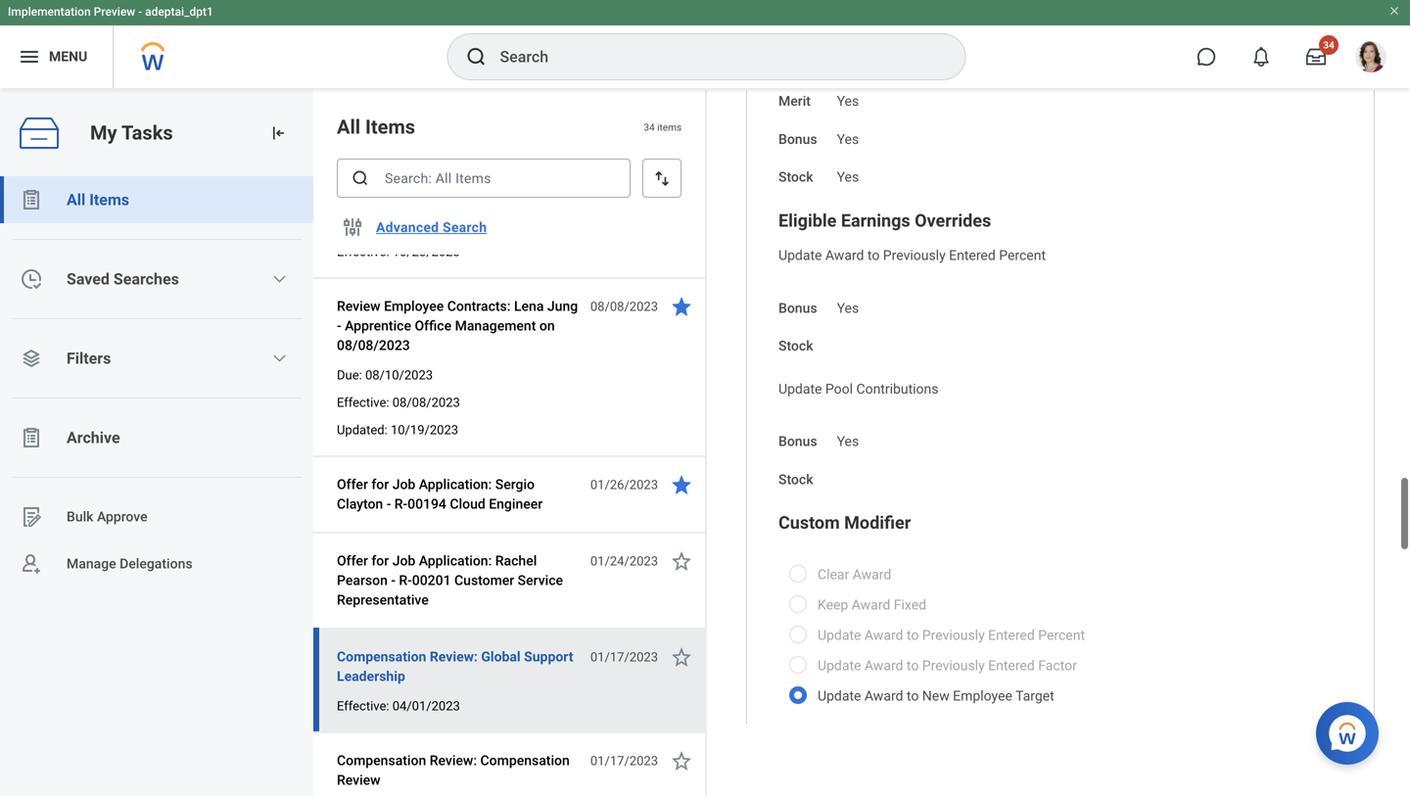Task type: describe. For each thing, give the bounding box(es) containing it.
award up update award to new employee target
[[865, 608, 903, 624]]

compensation review: global support leadership button
[[337, 645, 580, 689]]

yes for stock element
[[837, 119, 859, 135]]

0 vertical spatial 08/08/2023
[[590, 299, 658, 314]]

10/19/2023
[[391, 423, 458, 437]]

customer
[[454, 572, 514, 589]]

00194
[[408, 496, 447, 512]]

office
[[415, 318, 452, 334]]

to left new
[[907, 638, 919, 654]]

bulk approve
[[67, 509, 148, 525]]

items inside button
[[89, 191, 129, 209]]

review employee contracts: lena jung - apprentice office management on 08/08/2023 button
[[337, 295, 580, 358]]

updated:
[[337, 423, 388, 437]]

bonus for first bonus element
[[779, 81, 817, 97]]

search
[[443, 219, 487, 235]]

star image for review employee contracts: lena jung - apprentice office management on 08/08/2023
[[670, 295, 693, 318]]

- inside review employee contracts: lena jung - apprentice office management on 08/08/2023
[[337, 318, 341, 334]]

entered inside eligible earnings overrides "group"
[[949, 197, 996, 214]]

archive
[[67, 429, 120, 447]]

rachel
[[495, 553, 537, 569]]

overrides
[[915, 161, 992, 181]]

custom modifier button
[[779, 463, 911, 483]]

rename image
[[20, 505, 43, 529]]

items inside the 'item list' element
[[365, 116, 415, 139]]

34 button
[[1295, 35, 1339, 78]]

saved
[[67, 270, 110, 288]]

archive button
[[0, 414, 313, 461]]

update award to new employee target
[[818, 638, 1055, 654]]

effective: 04/01/2023
[[337, 699, 460, 714]]

effective: for effective: 04/01/2023
[[337, 699, 389, 714]]

3 bonus element from the top
[[837, 372, 859, 401]]

all inside all items button
[[67, 191, 85, 209]]

service
[[518, 572, 563, 589]]

eligible earnings overrides group
[[779, 159, 1343, 440]]

2 bonus element from the top
[[837, 238, 859, 267]]

1 bonus element from the top
[[837, 70, 859, 99]]

effective: 08/08/2023
[[337, 395, 460, 410]]

clayton
[[337, 496, 383, 512]]

adeptai_dpt1
[[145, 5, 213, 19]]

contributions
[[857, 331, 939, 347]]

delegations
[[120, 556, 193, 572]]

eligible
[[779, 161, 837, 181]]

chevron down image for filters
[[272, 351, 287, 366]]

inbox large image
[[1307, 47, 1326, 67]]

1 vertical spatial previously
[[922, 577, 985, 594]]

lena
[[514, 298, 544, 314]]

cloud
[[450, 496, 486, 512]]

review employee contracts: lena jung - apprentice office management on 08/08/2023
[[337, 298, 578, 354]]

clipboard image for archive
[[20, 426, 43, 450]]

review: for global
[[430, 649, 478, 665]]

transformation import image
[[268, 123, 288, 143]]

1 stock from the top
[[779, 119, 813, 135]]

offer for offer for job application: rachel pearson ‎- r-00201 customer service representative
[[337, 553, 368, 569]]

2 stock from the top
[[779, 288, 813, 304]]

previously inside eligible earnings overrides "group"
[[883, 197, 946, 214]]

menu button
[[0, 25, 113, 88]]

my tasks element
[[0, 90, 313, 796]]

contracts:
[[447, 298, 511, 314]]

‎- for clayton
[[387, 496, 391, 512]]

award inside eligible earnings overrides "group"
[[826, 197, 864, 214]]

tasks
[[121, 122, 173, 145]]

modifier
[[844, 463, 911, 483]]

sergio
[[495, 477, 535, 493]]

compensation for compensation review: global support leadership
[[337, 649, 426, 665]]

due:
[[337, 368, 362, 382]]

all items inside the 'item list' element
[[337, 116, 415, 139]]

08/08/2023 inside review employee contracts: lena jung - apprentice office management on 08/08/2023
[[337, 337, 410, 354]]

review: for compensation
[[430, 753, 477, 769]]

yes for first bonus element
[[837, 81, 859, 97]]

list containing all items
[[0, 176, 313, 588]]

Search Workday  search field
[[500, 35, 925, 78]]

eligible earnings overrides
[[779, 161, 992, 181]]

saved searches button
[[0, 256, 313, 303]]

review inside compensation review: compensation review
[[337, 772, 381, 788]]

all items button
[[0, 176, 313, 223]]

item list element
[[313, 90, 707, 796]]

star image for offer for job application: rachel pearson ‎- r-00201 customer service representative
[[670, 549, 693, 573]]

for for pearson
[[372, 553, 389, 569]]

review inside review employee contracts: lena jung - apprentice office management on 08/08/2023
[[337, 298, 381, 314]]

bulk approve link
[[0, 494, 313, 541]]

offer for job application: sergio clayton ‎- r-00194 cloud engineer
[[337, 477, 543, 512]]

management
[[455, 318, 536, 334]]

compensation review: compensation review button
[[337, 749, 580, 792]]

manage delegations link
[[0, 541, 313, 588]]

compensation review: global support leadership
[[337, 649, 573, 685]]

application: for cloud
[[419, 477, 492, 493]]

chevron down image for saved searches
[[272, 271, 287, 287]]

bulk
[[67, 509, 94, 525]]

approve
[[97, 509, 148, 525]]

menu banner
[[0, 0, 1410, 88]]

effective: 10/23/2023
[[337, 244, 460, 259]]

implementation
[[8, 5, 91, 19]]

implementation preview -   adeptai_dpt1
[[8, 5, 213, 19]]

search image inside menu banner
[[465, 45, 488, 69]]

04/01/2023
[[392, 699, 460, 714]]

filters button
[[0, 335, 313, 382]]

offer for job application: rachel pearson ‎- r-00201 customer service representative button
[[337, 549, 580, 612]]

yes for 2nd bonus element from the top of the page
[[837, 250, 859, 266]]

filters
[[67, 349, 111, 368]]

search image inside the 'item list' element
[[351, 168, 370, 188]]

menu
[[49, 49, 87, 65]]

global
[[481, 649, 521, 665]]

advanced search button
[[368, 208, 495, 247]]

effective: for effective: 08/08/2023
[[337, 395, 389, 410]]

preview
[[94, 5, 135, 19]]

new
[[922, 638, 950, 654]]

all inside the 'item list' element
[[337, 116, 361, 139]]

on
[[540, 318, 555, 334]]



Task type: vqa. For each thing, say whether or not it's contained in the screenshot.
1
no



Task type: locate. For each thing, give the bounding box(es) containing it.
update award to previously entered percent inside eligible earnings overrides "group"
[[779, 197, 1046, 214]]

job
[[392, 477, 416, 493], [392, 553, 416, 569]]

01/24/2023
[[590, 554, 658, 569]]

award down clear award
[[865, 577, 903, 594]]

0 horizontal spatial items
[[89, 191, 129, 209]]

1 vertical spatial items
[[89, 191, 129, 209]]

clear award
[[818, 517, 892, 533]]

application: up cloud on the left
[[419, 477, 492, 493]]

application:
[[419, 477, 492, 493], [419, 553, 492, 569]]

percent inside eligible earnings overrides "group"
[[999, 197, 1046, 214]]

2 star image from the top
[[670, 473, 693, 497]]

0 vertical spatial stock
[[779, 119, 813, 135]]

1 clipboard image from the top
[[20, 188, 43, 212]]

1 review: from the top
[[430, 649, 478, 665]]

34 left profile logan mcneil icon
[[1323, 39, 1335, 51]]

stock up custom
[[779, 421, 813, 438]]

34 for 34 items
[[644, 121, 655, 133]]

1 vertical spatial star image
[[670, 473, 693, 497]]

3 star image from the top
[[670, 645, 693, 669]]

0 vertical spatial star image
[[670, 549, 693, 573]]

2 vertical spatial entered
[[988, 608, 1035, 624]]

0 vertical spatial all
[[337, 116, 361, 139]]

0 horizontal spatial -
[[138, 5, 142, 19]]

2 application: from the top
[[419, 553, 492, 569]]

job inside offer for job application: sergio clayton ‎- r-00194 cloud engineer
[[392, 477, 416, 493]]

yes for third bonus element from the top of the page
[[837, 383, 859, 400]]

update award to previously entered percent down eligible earnings overrides button
[[779, 197, 1046, 214]]

all
[[337, 116, 361, 139], [67, 191, 85, 209]]

- left apprentice
[[337, 318, 341, 334]]

clipboard image left archive
[[20, 426, 43, 450]]

1 vertical spatial ‎-
[[391, 572, 396, 589]]

1 vertical spatial star image
[[670, 749, 693, 773]]

job for 00201
[[392, 553, 416, 569]]

1 vertical spatial review:
[[430, 753, 477, 769]]

1 vertical spatial search image
[[351, 168, 370, 188]]

1 vertical spatial for
[[372, 553, 389, 569]]

for up pearson
[[372, 553, 389, 569]]

star image for compensation review: compensation review
[[670, 749, 693, 773]]

percent inside custom modifier group
[[1038, 577, 1085, 594]]

1 vertical spatial effective:
[[337, 395, 389, 410]]

due: 08/10/2023
[[337, 368, 433, 382]]

2 01/17/2023 from the top
[[590, 754, 658, 768]]

bonus down update pool contributions
[[779, 383, 817, 400]]

previously down eligible earnings overrides button
[[883, 197, 946, 214]]

star image for compensation review: global support leadership
[[670, 645, 693, 669]]

2 job from the top
[[392, 553, 416, 569]]

compensation inside compensation review: global support leadership
[[337, 649, 426, 665]]

employee down the update award to previously entered factor
[[953, 638, 1013, 654]]

advanced
[[376, 219, 439, 235]]

0 vertical spatial employee
[[384, 298, 444, 314]]

custom
[[779, 463, 840, 483]]

custom modifier
[[779, 463, 911, 483]]

- inside menu banner
[[138, 5, 142, 19]]

yes up earnings
[[837, 119, 859, 135]]

compensation for compensation review: compensation review
[[337, 753, 426, 769]]

2 effective: from the top
[[337, 395, 389, 410]]

08/08/2023 down apprentice
[[337, 337, 410, 354]]

34 items
[[644, 121, 682, 133]]

previously up the update award to previously entered factor
[[922, 577, 985, 594]]

update award to previously entered percent inside custom modifier group
[[818, 577, 1085, 594]]

‎- up representative at the left bottom
[[391, 572, 396, 589]]

1 horizontal spatial all
[[337, 116, 361, 139]]

1 effective: from the top
[[337, 244, 389, 259]]

2 vertical spatial star image
[[670, 645, 693, 669]]

0 vertical spatial application:
[[419, 477, 492, 493]]

offer inside offer for job application: rachel pearson ‎- r-00201 customer service representative
[[337, 553, 368, 569]]

0 horizontal spatial search image
[[351, 168, 370, 188]]

compensation review: compensation review
[[337, 753, 570, 788]]

effective: up the updated:
[[337, 395, 389, 410]]

01/17/2023 for compensation review: global support leadership
[[590, 650, 658, 665]]

1 01/17/2023 from the top
[[590, 650, 658, 665]]

all right transformation import "icon"
[[337, 116, 361, 139]]

3 bonus from the top
[[779, 383, 817, 400]]

to up update award to new employee target
[[907, 608, 919, 624]]

0 vertical spatial update award to previously entered percent
[[779, 197, 1046, 214]]

1 star image from the top
[[670, 295, 693, 318]]

08/08/2023 right "jung"
[[590, 299, 658, 314]]

review: inside compensation review: global support leadership
[[430, 649, 478, 665]]

34 for 34
[[1323, 39, 1335, 51]]

factor
[[1038, 608, 1077, 624]]

01/26/2023
[[590, 477, 658, 492]]

clipboard image up clock check image
[[20, 188, 43, 212]]

yes
[[837, 81, 859, 97], [837, 119, 859, 135], [837, 250, 859, 266], [837, 383, 859, 400]]

application: up 00201
[[419, 553, 492, 569]]

1 vertical spatial -
[[337, 318, 341, 334]]

chevron down image inside saved searches dropdown button
[[272, 271, 287, 287]]

r- up representative at the left bottom
[[399, 572, 412, 589]]

effective: for effective: 10/23/2023
[[337, 244, 389, 259]]

0 vertical spatial previously
[[883, 197, 946, 214]]

effective: down "leadership"
[[337, 699, 389, 714]]

08/10/2023
[[365, 368, 433, 382]]

0 horizontal spatial all items
[[67, 191, 129, 209]]

application: inside offer for job application: rachel pearson ‎- r-00201 customer service representative
[[419, 553, 492, 569]]

1 horizontal spatial employee
[[953, 638, 1013, 654]]

‎- inside offer for job application: sergio clayton ‎- r-00194 cloud engineer
[[387, 496, 391, 512]]

0 vertical spatial ‎-
[[387, 496, 391, 512]]

1 vertical spatial job
[[392, 553, 416, 569]]

2 vertical spatial previously
[[922, 608, 985, 624]]

update award to previously entered percent
[[779, 197, 1046, 214], [818, 577, 1085, 594]]

0 vertical spatial offer
[[337, 477, 368, 493]]

manage
[[67, 556, 116, 572]]

clipboard image
[[20, 188, 43, 212], [20, 426, 43, 450]]

0 vertical spatial search image
[[465, 45, 488, 69]]

review:
[[430, 649, 478, 665], [430, 753, 477, 769]]

1 vertical spatial entered
[[988, 577, 1035, 594]]

0 vertical spatial percent
[[999, 197, 1046, 214]]

2 offer from the top
[[337, 553, 368, 569]]

0 horizontal spatial all
[[67, 191, 85, 209]]

employee up office at top
[[384, 298, 444, 314]]

configure image
[[341, 215, 364, 239]]

1 vertical spatial employee
[[953, 638, 1013, 654]]

user plus image
[[20, 552, 43, 576]]

1 horizontal spatial 34
[[1323, 39, 1335, 51]]

1 vertical spatial r-
[[399, 572, 412, 589]]

34
[[1323, 39, 1335, 51], [644, 121, 655, 133]]

award left new
[[865, 638, 903, 654]]

workday assistant region
[[1316, 694, 1387, 765]]

updated: 10/19/2023
[[337, 423, 458, 437]]

employee inside review employee contracts: lena jung - apprentice office management on 08/08/2023
[[384, 298, 444, 314]]

award down earnings
[[826, 197, 864, 214]]

yes up stock element
[[837, 81, 859, 97]]

to inside eligible earnings overrides "group"
[[868, 197, 880, 214]]

clipboard image inside archive button
[[20, 426, 43, 450]]

stock up update pool contributions
[[779, 288, 813, 304]]

1 star image from the top
[[670, 549, 693, 573]]

yes down pool
[[837, 383, 859, 400]]

my tasks
[[90, 122, 173, 145]]

Search: All Items text field
[[337, 159, 631, 198]]

employee
[[384, 298, 444, 314], [953, 638, 1013, 654]]

1 horizontal spatial all items
[[337, 116, 415, 139]]

my
[[90, 122, 117, 145]]

r- for 00194
[[394, 496, 408, 512]]

for inside offer for job application: rachel pearson ‎- r-00201 customer service representative
[[372, 553, 389, 569]]

0 vertical spatial 01/17/2023
[[590, 650, 658, 665]]

all items inside button
[[67, 191, 129, 209]]

0 vertical spatial all items
[[337, 116, 415, 139]]

1 for from the top
[[372, 477, 389, 493]]

update pool contributions
[[779, 331, 939, 347]]

stock up eligible
[[779, 119, 813, 135]]

to up the update award to previously entered factor
[[907, 577, 919, 594]]

2 yes from the top
[[837, 119, 859, 135]]

offer up clayton
[[337, 477, 368, 493]]

3 yes from the top
[[837, 250, 859, 266]]

1 vertical spatial review
[[337, 772, 381, 788]]

representative
[[337, 592, 429, 608]]

1 vertical spatial clipboard image
[[20, 426, 43, 450]]

bonus for 2nd bonus element from the top of the page
[[779, 250, 817, 266]]

- right "preview"
[[138, 5, 142, 19]]

bonus element
[[837, 70, 859, 99], [837, 238, 859, 267], [837, 372, 859, 401]]

clipboard image inside all items button
[[20, 188, 43, 212]]

34 inside the 'item list' element
[[644, 121, 655, 133]]

clock check image
[[20, 267, 43, 291]]

review up apprentice
[[337, 298, 381, 314]]

1 vertical spatial bonus
[[779, 250, 817, 266]]

offer for offer for job application: sergio clayton ‎- r-00194 cloud engineer
[[337, 477, 368, 493]]

searches
[[114, 270, 179, 288]]

justify image
[[18, 45, 41, 69]]

r- right clayton
[[394, 496, 408, 512]]

award
[[826, 197, 864, 214], [853, 517, 892, 533], [865, 577, 903, 594], [865, 608, 903, 624], [865, 638, 903, 654]]

advanced search
[[376, 219, 487, 235]]

2 vertical spatial 08/08/2023
[[392, 395, 460, 410]]

pool
[[826, 331, 853, 347]]

4 yes from the top
[[837, 383, 859, 400]]

1 vertical spatial 34
[[644, 121, 655, 133]]

offer
[[337, 477, 368, 493], [337, 553, 368, 569]]

bonus
[[779, 81, 817, 97], [779, 250, 817, 266], [779, 383, 817, 400]]

0 vertical spatial for
[[372, 477, 389, 493]]

‎- for pearson
[[391, 572, 396, 589]]

update award to previously entered factor
[[818, 608, 1077, 624]]

stock element
[[837, 107, 859, 137]]

0 vertical spatial job
[[392, 477, 416, 493]]

bonus down eligible
[[779, 250, 817, 266]]

1 vertical spatial 01/17/2023
[[590, 754, 658, 768]]

1 vertical spatial all items
[[67, 191, 129, 209]]

job inside offer for job application: rachel pearson ‎- r-00201 customer service representative
[[392, 553, 416, 569]]

1 offer from the top
[[337, 477, 368, 493]]

2 vertical spatial stock
[[779, 421, 813, 438]]

leadership
[[337, 668, 405, 685]]

2 star image from the top
[[670, 749, 693, 773]]

star image
[[670, 549, 693, 573], [670, 749, 693, 773]]

earnings
[[841, 161, 911, 181]]

profile logan mcneil image
[[1356, 41, 1387, 76]]

for up clayton
[[372, 477, 389, 493]]

apprentice
[[345, 318, 411, 334]]

jung
[[547, 298, 578, 314]]

target
[[1016, 638, 1055, 654]]

sort image
[[652, 168, 672, 188]]

offer for job application: sergio clayton ‎- r-00194 cloud engineer button
[[337, 473, 580, 516]]

review: left global
[[430, 649, 478, 665]]

support
[[524, 649, 573, 665]]

clear
[[818, 517, 849, 533]]

application: inside offer for job application: sergio clayton ‎- r-00194 cloud engineer
[[419, 477, 492, 493]]

search image
[[465, 45, 488, 69], [351, 168, 370, 188]]

2 review from the top
[[337, 772, 381, 788]]

1 bonus from the top
[[779, 81, 817, 97]]

0 vertical spatial review
[[337, 298, 381, 314]]

effective: down configure image
[[337, 244, 389, 259]]

to down earnings
[[868, 197, 880, 214]]

1 vertical spatial stock
[[779, 288, 813, 304]]

close environment banner image
[[1389, 5, 1401, 17]]

1 horizontal spatial search image
[[465, 45, 488, 69]]

0 vertical spatial clipboard image
[[20, 188, 43, 212]]

0 vertical spatial chevron down image
[[272, 271, 287, 287]]

10/23/2023
[[392, 244, 460, 259]]

2 vertical spatial effective:
[[337, 699, 389, 714]]

r- inside offer for job application: rachel pearson ‎- r-00201 customer service representative
[[399, 572, 412, 589]]

review down the effective: 04/01/2023
[[337, 772, 381, 788]]

3 stock from the top
[[779, 421, 813, 438]]

1 vertical spatial chevron down image
[[272, 351, 287, 366]]

eligible earnings overrides button
[[779, 161, 992, 181]]

engineer
[[489, 496, 543, 512]]

34 inside button
[[1323, 39, 1335, 51]]

0 horizontal spatial employee
[[384, 298, 444, 314]]

2 for from the top
[[372, 553, 389, 569]]

for for clayton
[[372, 477, 389, 493]]

1 horizontal spatial -
[[337, 318, 341, 334]]

star image
[[670, 295, 693, 318], [670, 473, 693, 497], [670, 645, 693, 669]]

for inside offer for job application: sergio clayton ‎- r-00194 cloud engineer
[[372, 477, 389, 493]]

34 left items
[[644, 121, 655, 133]]

all up saved
[[67, 191, 85, 209]]

1 chevron down image from the top
[[272, 271, 287, 287]]

bonus for third bonus element from the top of the page
[[779, 383, 817, 400]]

chevron down image
[[272, 271, 287, 287], [272, 351, 287, 366]]

0 vertical spatial star image
[[670, 295, 693, 318]]

review: inside compensation review: compensation review
[[430, 753, 477, 769]]

08/08/2023 up 10/19/2023
[[392, 395, 460, 410]]

0 vertical spatial bonus element
[[837, 70, 859, 99]]

2 bonus from the top
[[779, 250, 817, 266]]

items
[[657, 121, 682, 133]]

2 chevron down image from the top
[[272, 351, 287, 366]]

custom modifier group
[[779, 461, 1343, 672]]

1 vertical spatial update award to previously entered percent
[[818, 577, 1085, 594]]

0 vertical spatial 34
[[1323, 39, 1335, 51]]

clipboard image for all items
[[20, 188, 43, 212]]

0 vertical spatial r-
[[394, 496, 408, 512]]

bonus up eligible
[[779, 81, 817, 97]]

entered
[[949, 197, 996, 214], [988, 577, 1035, 594], [988, 608, 1035, 624]]

0 vertical spatial -
[[138, 5, 142, 19]]

bonus element down pool
[[837, 372, 859, 401]]

0 horizontal spatial 34
[[644, 121, 655, 133]]

0 vertical spatial review:
[[430, 649, 478, 665]]

update award to previously entered percent up the update award to previously entered factor
[[818, 577, 1085, 594]]

01/17/2023 for compensation review: compensation review
[[590, 754, 658, 768]]

‎- inside offer for job application: rachel pearson ‎- r-00201 customer service representative
[[391, 572, 396, 589]]

-
[[138, 5, 142, 19], [337, 318, 341, 334]]

award right clear
[[853, 517, 892, 533]]

2 review: from the top
[[430, 753, 477, 769]]

2 clipboard image from the top
[[20, 426, 43, 450]]

application: for customer
[[419, 553, 492, 569]]

2 vertical spatial bonus
[[779, 383, 817, 400]]

r- for 00201
[[399, 572, 412, 589]]

stock
[[779, 119, 813, 135], [779, 288, 813, 304], [779, 421, 813, 438]]

0 vertical spatial items
[[365, 116, 415, 139]]

review: down 04/01/2023
[[430, 753, 477, 769]]

bonus element down earnings
[[837, 238, 859, 267]]

1 review from the top
[[337, 298, 381, 314]]

notifications large image
[[1252, 47, 1271, 67]]

1 vertical spatial all
[[67, 191, 85, 209]]

0 vertical spatial bonus
[[779, 81, 817, 97]]

offer up pearson
[[337, 553, 368, 569]]

1 job from the top
[[392, 477, 416, 493]]

job up 00201
[[392, 553, 416, 569]]

previously up update award to new employee target
[[922, 608, 985, 624]]

0 vertical spatial entered
[[949, 197, 996, 214]]

list
[[0, 176, 313, 588]]

3 effective: from the top
[[337, 699, 389, 714]]

employee inside custom modifier group
[[953, 638, 1013, 654]]

pearson
[[337, 572, 388, 589]]

1 vertical spatial 08/08/2023
[[337, 337, 410, 354]]

r- inside offer for job application: sergio clayton ‎- r-00194 cloud engineer
[[394, 496, 408, 512]]

offer inside offer for job application: sergio clayton ‎- r-00194 cloud engineer
[[337, 477, 368, 493]]

1 vertical spatial bonus element
[[837, 238, 859, 267]]

chevron down image inside "filters" dropdown button
[[272, 351, 287, 366]]

1 vertical spatial offer
[[337, 553, 368, 569]]

for
[[372, 477, 389, 493], [372, 553, 389, 569]]

1 vertical spatial percent
[[1038, 577, 1085, 594]]

job up 00194
[[392, 477, 416, 493]]

1 application: from the top
[[419, 477, 492, 493]]

items
[[365, 116, 415, 139], [89, 191, 129, 209]]

1 yes from the top
[[837, 81, 859, 97]]

01/17/2023
[[590, 650, 658, 665], [590, 754, 658, 768]]

0 vertical spatial effective:
[[337, 244, 389, 259]]

offer for job application: rachel pearson ‎- r-00201 customer service representative
[[337, 553, 563, 608]]

perspective image
[[20, 347, 43, 370]]

yes up pool
[[837, 250, 859, 266]]

job for 00194
[[392, 477, 416, 493]]

review
[[337, 298, 381, 314], [337, 772, 381, 788]]

saved searches
[[67, 270, 179, 288]]

bonus element up stock element
[[837, 70, 859, 99]]

1 vertical spatial application:
[[419, 553, 492, 569]]

manage delegations
[[67, 556, 193, 572]]

00201
[[412, 572, 451, 589]]

1 horizontal spatial items
[[365, 116, 415, 139]]

2 vertical spatial bonus element
[[837, 372, 859, 401]]

‎- right clayton
[[387, 496, 391, 512]]

update
[[779, 197, 822, 214], [779, 331, 822, 347], [818, 577, 861, 594], [818, 608, 861, 624], [818, 638, 861, 654]]



